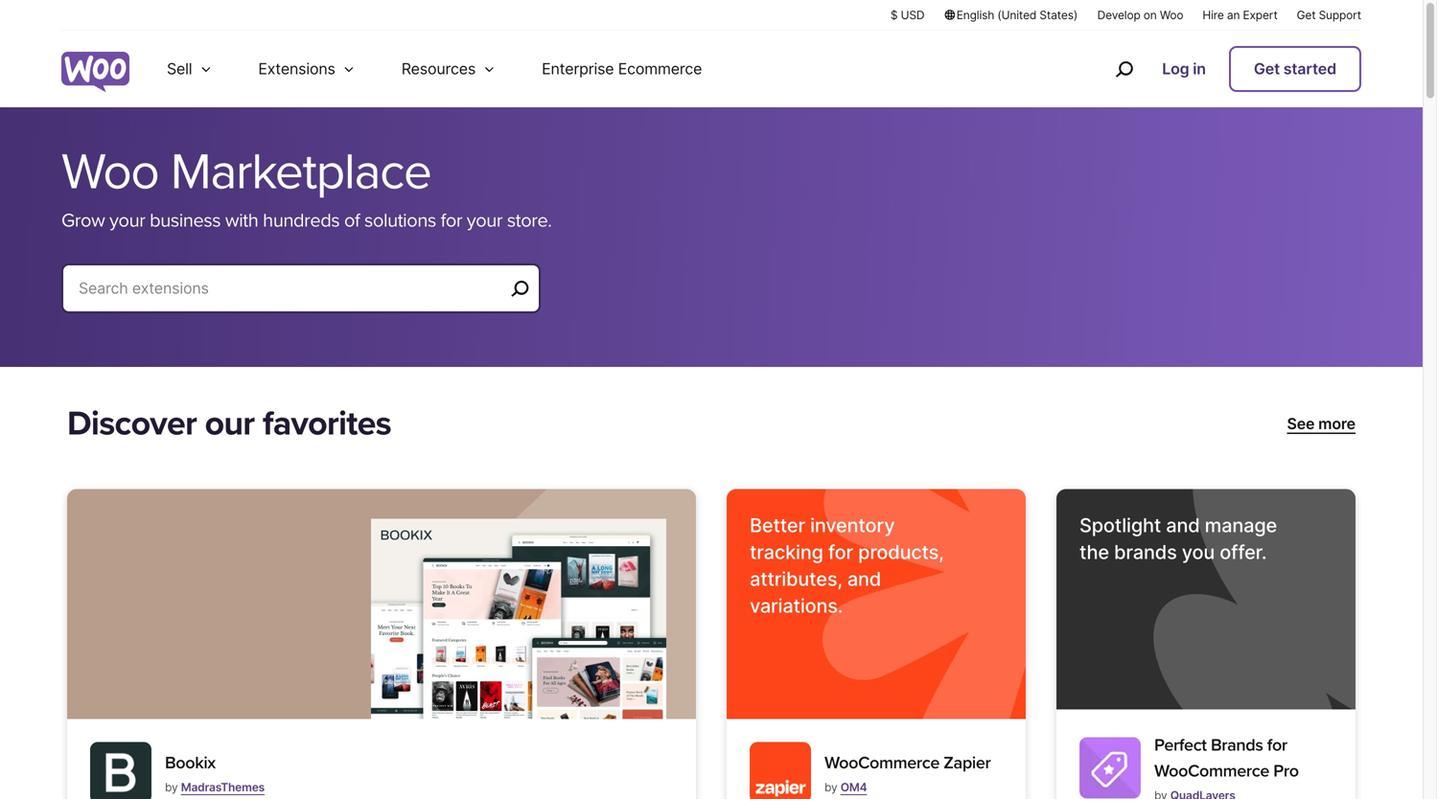 Task type: locate. For each thing, give the bounding box(es) containing it.
bookix link
[[165, 751, 265, 777]]

and down the products,
[[848, 568, 882, 591]]

favorites
[[263, 404, 391, 445]]

2 horizontal spatial for
[[1268, 735, 1288, 756]]

for
[[441, 209, 462, 232], [829, 541, 854, 564], [1268, 735, 1288, 756]]

0 horizontal spatial by
[[165, 781, 178, 795]]

get started link
[[1229, 46, 1362, 92]]

1 horizontal spatial your
[[467, 209, 503, 232]]

spotlight and manage the brands you offer.
[[1080, 514, 1278, 564]]

get support link
[[1297, 7, 1362, 23]]

started
[[1284, 59, 1337, 78]]

2 vertical spatial for
[[1268, 735, 1288, 756]]

service navigation menu element
[[1074, 38, 1362, 100]]

woo up grow
[[61, 142, 159, 203]]

1 horizontal spatial by
[[825, 781, 838, 795]]

by down bookix
[[165, 781, 178, 795]]

0 vertical spatial for
[[441, 209, 462, 232]]

by
[[165, 781, 178, 795], [825, 781, 838, 795]]

1 vertical spatial woo
[[61, 142, 159, 203]]

see more link
[[1288, 413, 1356, 436]]

woocommerce zapier link
[[825, 751, 991, 777]]

search image
[[1109, 54, 1140, 84]]

and inside better inventory tracking for products, attributes, and variations.
[[848, 568, 882, 591]]

0 horizontal spatial woocommerce
[[825, 753, 940, 774]]

ecommerce
[[618, 59, 702, 78]]

usd
[[901, 8, 925, 22]]

for right solutions
[[441, 209, 462, 232]]

tracking
[[750, 541, 824, 564]]

get inside service navigation menu element
[[1254, 59, 1280, 78]]

2 by from the left
[[825, 781, 838, 795]]

1 your from the left
[[109, 209, 145, 232]]

more
[[1319, 415, 1356, 434]]

0 vertical spatial get
[[1297, 8, 1316, 22]]

manage
[[1205, 514, 1278, 537]]

perfect
[[1155, 735, 1207, 756]]

extensions
[[258, 59, 335, 78]]

brands
[[1211, 735, 1264, 756]]

0 horizontal spatial for
[[441, 209, 462, 232]]

the
[[1080, 541, 1110, 564]]

get
[[1297, 8, 1316, 22], [1254, 59, 1280, 78]]

woocommerce down the brands
[[1155, 761, 1270, 782]]

get for get started
[[1254, 59, 1280, 78]]

get left support
[[1297, 8, 1316, 22]]

1 horizontal spatial woocommerce
[[1155, 761, 1270, 782]]

your left store.
[[467, 209, 503, 232]]

0 horizontal spatial your
[[109, 209, 145, 232]]

your
[[109, 209, 145, 232], [467, 209, 503, 232]]

Search extensions search field
[[79, 275, 504, 302]]

extensions button
[[235, 31, 379, 107]]

and
[[1166, 514, 1200, 537], [848, 568, 882, 591]]

hire an expert
[[1203, 8, 1278, 22]]

you
[[1182, 541, 1215, 564]]

bookix
[[165, 753, 216, 774]]

None search field
[[61, 264, 541, 337]]

0 vertical spatial and
[[1166, 514, 1200, 537]]

bookix by madrasthemes
[[165, 753, 265, 795]]

enterprise ecommerce
[[542, 59, 702, 78]]

get started
[[1254, 59, 1337, 78]]

woo inside woo marketplace grow your business with hundreds of solutions for your store.
[[61, 142, 159, 203]]

and inside spotlight and manage the brands you offer.
[[1166, 514, 1200, 537]]

1 by from the left
[[165, 781, 178, 795]]

and up you
[[1166, 514, 1200, 537]]

english
[[957, 8, 995, 22]]

your right grow
[[109, 209, 145, 232]]

for down inventory
[[829, 541, 854, 564]]

for inside better inventory tracking for products, attributes, and variations.
[[829, 541, 854, 564]]

1 horizontal spatial for
[[829, 541, 854, 564]]

1 vertical spatial and
[[848, 568, 882, 591]]

0 horizontal spatial get
[[1254, 59, 1280, 78]]

woo right the on
[[1160, 8, 1184, 22]]

with
[[225, 209, 258, 232]]

1 vertical spatial get
[[1254, 59, 1280, 78]]

develop on woo
[[1098, 8, 1184, 22]]

woocommerce
[[825, 753, 940, 774], [1155, 761, 1270, 782]]

get inside 'link'
[[1297, 8, 1316, 22]]

$ usd
[[891, 8, 925, 22]]

(united
[[998, 8, 1037, 22]]

get left started
[[1254, 59, 1280, 78]]

woocommerce up the om4
[[825, 753, 940, 774]]

states)
[[1040, 8, 1078, 22]]

woo marketplace grow your business with hundreds of solutions for your store.
[[61, 142, 552, 232]]

our
[[205, 404, 255, 445]]

by inside bookix by madrasthemes
[[165, 781, 178, 795]]

hire an expert link
[[1203, 7, 1278, 23]]

1 horizontal spatial and
[[1166, 514, 1200, 537]]

woo
[[1160, 8, 1184, 22], [61, 142, 159, 203]]

1 vertical spatial for
[[829, 541, 854, 564]]

by left the om4
[[825, 781, 838, 795]]

0 horizontal spatial and
[[848, 568, 882, 591]]

madrasthemes
[[181, 781, 265, 795]]

products,
[[859, 541, 944, 564]]

1 horizontal spatial get
[[1297, 8, 1316, 22]]

0 vertical spatial woo
[[1160, 8, 1184, 22]]

enterprise
[[542, 59, 614, 78]]

get for get support
[[1297, 8, 1316, 22]]

for up the pro
[[1268, 735, 1288, 756]]

0 horizontal spatial woo
[[61, 142, 159, 203]]

attributes,
[[750, 568, 843, 591]]



Task type: describe. For each thing, give the bounding box(es) containing it.
offer.
[[1220, 541, 1267, 564]]

english (united states)
[[957, 8, 1078, 22]]

log
[[1163, 59, 1190, 78]]

om4 link
[[841, 773, 867, 800]]

resources
[[402, 59, 476, 78]]

om4
[[841, 781, 867, 795]]

by inside woocommerce zapier by om4
[[825, 781, 838, 795]]

expert
[[1243, 8, 1278, 22]]

business
[[150, 209, 221, 232]]

develop on woo link
[[1098, 7, 1184, 23]]

on
[[1144, 8, 1157, 22]]

$
[[891, 8, 898, 22]]

for inside woo marketplace grow your business with hundreds of solutions for your store.
[[441, 209, 462, 232]]

discover
[[67, 404, 197, 445]]

enterprise ecommerce link
[[519, 31, 725, 107]]

see
[[1288, 415, 1315, 434]]

an
[[1227, 8, 1240, 22]]

inventory
[[811, 514, 895, 537]]

grow
[[61, 209, 105, 232]]

variations.
[[750, 594, 843, 618]]

sell
[[167, 59, 192, 78]]

develop
[[1098, 8, 1141, 22]]

madrasthemes link
[[181, 773, 265, 800]]

marketplace
[[171, 142, 431, 203]]

pro
[[1274, 761, 1299, 782]]

log in link
[[1155, 48, 1214, 90]]

hire
[[1203, 8, 1224, 22]]

woocommerce zapier by om4
[[825, 753, 991, 795]]

for inside perfect brands for woocommerce pro
[[1268, 735, 1288, 756]]

brands
[[1114, 541, 1177, 564]]

log in
[[1163, 59, 1206, 78]]

2 your from the left
[[467, 209, 503, 232]]

woocommerce inside woocommerce zapier by om4
[[825, 753, 940, 774]]

solutions
[[364, 209, 436, 232]]

discover our favorites
[[67, 404, 391, 445]]

spotlight
[[1080, 514, 1162, 537]]

better inventory tracking for products, attributes, and variations.
[[750, 514, 944, 618]]

perfect brands for woocommerce pro
[[1155, 735, 1299, 782]]

better
[[750, 514, 806, 537]]

in
[[1193, 59, 1206, 78]]

sell button
[[144, 31, 235, 107]]

english (united states) button
[[944, 7, 1079, 23]]

of
[[344, 209, 360, 232]]

support
[[1319, 8, 1362, 22]]

1 horizontal spatial woo
[[1160, 8, 1184, 22]]

hundreds
[[263, 209, 340, 232]]

resources button
[[379, 31, 519, 107]]

zapier
[[944, 753, 991, 774]]

store.
[[507, 209, 552, 232]]

get support
[[1297, 8, 1362, 22]]

see more
[[1288, 415, 1356, 434]]

woocommerce inside perfect brands for woocommerce pro
[[1155, 761, 1270, 782]]

$ usd button
[[891, 7, 925, 23]]

perfect brands for woocommerce pro link
[[1155, 733, 1333, 785]]



Task type: vqa. For each thing, say whether or not it's contained in the screenshot.
'WooCommerce'
yes



